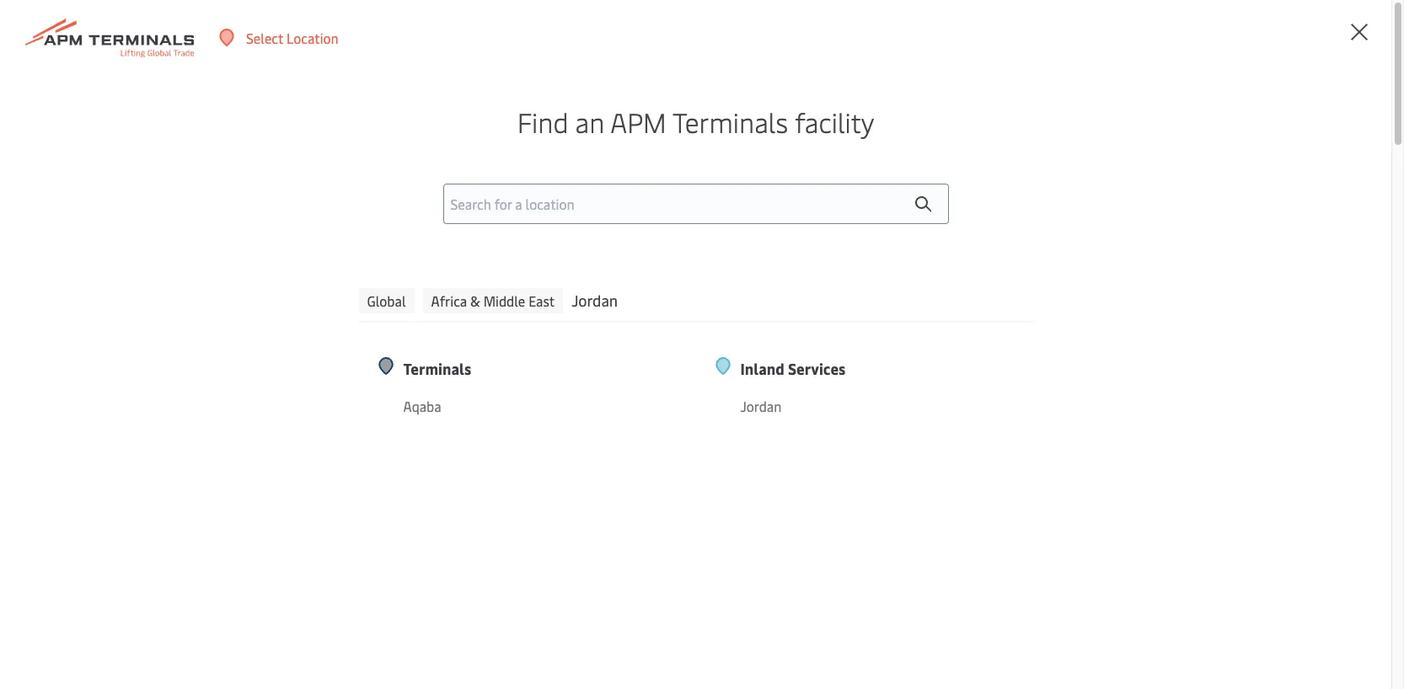 Task type: locate. For each thing, give the bounding box(es) containing it.
2 horizontal spatial our
[[497, 330, 517, 349]]

jordan button
[[572, 288, 618, 313]]

jordan
[[572, 290, 618, 311], [741, 397, 782, 415]]

standards
[[354, 205, 568, 271]]

of left responsibility.
[[488, 384, 501, 403]]

1 horizontal spatial by
[[276, 330, 291, 349]]

we
[[314, 384, 331, 403]]

select
[[246, 28, 283, 47]]

pathway
[[338, 303, 389, 322]]

inland services
[[741, 358, 846, 379]]

by down key
[[258, 384, 272, 403]]

jordan inside "link"
[[741, 397, 782, 415]]

1 horizontal spatial jordan
[[741, 397, 782, 415]]

globe.
[[413, 357, 449, 376]]

key
[[261, 357, 282, 376]]

of down the world's
[[481, 330, 494, 349]]

0 vertical spatial jordan
[[572, 290, 618, 311]]

a
[[327, 303, 334, 322]]

0 vertical spatial will
[[667, 303, 688, 322]]

standard up the 'on'
[[424, 330, 478, 349]]

find an apm terminals facility
[[517, 103, 875, 140]]

each
[[674, 330, 702, 349]]

0 horizontal spatial terminals
[[234, 303, 293, 322]]

2 vertical spatial of
[[488, 384, 501, 403]]

journey
[[596, 357, 641, 376]]

0 vertical spatial apm
[[611, 103, 667, 140]]

will
[[667, 303, 688, 322], [334, 384, 355, 403]]

our
[[497, 330, 517, 349], [219, 357, 239, 376], [472, 357, 492, 376]]

jordan up experience
[[572, 290, 618, 311]]

of
[[481, 330, 494, 349], [202, 357, 215, 376], [488, 384, 501, 403]]

apm right an
[[611, 103, 667, 140]]

africa & middle east button
[[423, 288, 563, 313]]

apm
[[611, 103, 667, 140], [202, 303, 231, 322]]

customers'
[[520, 330, 586, 349]]

1 vertical spatial apm
[[202, 303, 231, 322]]

1 horizontal spatial will
[[667, 303, 688, 322]]

select location
[[246, 28, 339, 47]]

standard down the 'on'
[[431, 384, 485, 403]]

standard
[[424, 330, 478, 349], [431, 384, 485, 403]]

africa & middle east
[[431, 291, 555, 310]]

at
[[658, 330, 670, 349]]

by
[[276, 330, 291, 349], [258, 384, 272, 403]]

2 vertical spatial terminals
[[403, 358, 471, 379]]

the down be
[[400, 330, 420, 349]]

0 horizontal spatial apm
[[202, 303, 231, 322]]

the
[[426, 303, 446, 322], [400, 330, 420, 349], [389, 357, 409, 376], [407, 384, 427, 403]]

also
[[358, 384, 383, 403]]

0 vertical spatial standard
[[424, 330, 478, 349]]

terminals
[[673, 103, 788, 140], [234, 303, 293, 322], [403, 358, 471, 379]]

on
[[309, 303, 324, 322]]

of up net
[[202, 357, 215, 376]]

0 horizontal spatial jordan
[[572, 290, 618, 311]]

jordan for jordan button
[[572, 290, 618, 311]]

our down best on the left top
[[497, 330, 517, 349]]

by right this
[[276, 330, 291, 349]]

global
[[367, 291, 406, 310]]

our left 64
[[219, 357, 239, 376]]

responsibility.
[[504, 384, 588, 403]]

1 vertical spatial will
[[334, 384, 355, 403]]

apm up achieve
[[202, 303, 231, 322]]

1 vertical spatial by
[[258, 384, 272, 403]]

company.
[[583, 303, 642, 322]]

1 vertical spatial terminals
[[234, 303, 293, 322]]

1 horizontal spatial terminals
[[403, 358, 471, 379]]

2 horizontal spatial terminals
[[673, 103, 788, 140]]

0 vertical spatial by
[[276, 330, 291, 349]]

jordan down inland
[[741, 397, 782, 415]]

locations
[[285, 357, 340, 376]]

to
[[392, 303, 405, 322]]

our right the 'on'
[[472, 357, 492, 376]]

1 vertical spatial jordan
[[741, 397, 782, 415]]

africa
[[431, 291, 467, 310]]

64
[[242, 357, 258, 376]]

lift
[[387, 384, 404, 403]]

0 horizontal spatial by
[[258, 384, 272, 403]]



Task type: vqa. For each thing, say whether or not it's contained in the screenshot.
19TH within the Appointment = Tues 18th 03:00am (3rd Shift) Arrive on Terminal = Wed 19th 03:00am
no



Task type: describe. For each thing, give the bounding box(es) containing it.
lifting
[[202, 205, 341, 271]]

Search for a location search field
[[443, 184, 949, 224]]

best
[[498, 303, 525, 322]]

location
[[287, 28, 339, 47]]

terminals inside the apm terminals is on a pathway to be the world's best terminal company. we will achieve this by constantly lifting the standard of our customers' experience at each of our 64 key locations around the globe. on our decarbonisation journey towards net zero  by 2040, we will also lift the standard of responsibility.
[[234, 303, 293, 322]]

aqaba
[[403, 397, 441, 415]]

the right lift
[[407, 384, 427, 403]]

jordan link
[[741, 396, 988, 417]]

around
[[343, 357, 386, 376]]

aqaba link
[[403, 396, 651, 417]]

1 vertical spatial of
[[202, 357, 215, 376]]

0 vertical spatial terminals
[[673, 103, 788, 140]]

we
[[645, 303, 664, 322]]

towards
[[644, 357, 693, 376]]

services
[[788, 358, 846, 379]]

2040,
[[275, 384, 311, 403]]

east
[[529, 291, 555, 310]]

apm inside the apm terminals is on a pathway to be the world's best terminal company. we will achieve this by constantly lifting the standard of our customers' experience at each of our 64 key locations around the globe. on our decarbonisation journey towards net zero  by 2040, we will also lift the standard of responsibility.
[[202, 303, 231, 322]]

jordan for jordan "link" at the bottom of page
[[741, 397, 782, 415]]

world's
[[449, 303, 495, 322]]

0 horizontal spatial our
[[219, 357, 239, 376]]

1 vertical spatial standard
[[431, 384, 485, 403]]

net
[[202, 384, 222, 403]]

an
[[575, 103, 605, 140]]

on
[[452, 357, 469, 376]]

find
[[517, 103, 569, 140]]

global button
[[359, 288, 414, 313]]

constantly
[[294, 330, 358, 349]]

1 horizontal spatial apm
[[611, 103, 667, 140]]

the up lift
[[389, 357, 409, 376]]

be
[[408, 303, 423, 322]]

is
[[296, 303, 305, 322]]

lifting
[[361, 330, 397, 349]]

terminal
[[527, 303, 580, 322]]

0 horizontal spatial will
[[334, 384, 355, 403]]

1 horizontal spatial our
[[472, 357, 492, 376]]

achieve
[[202, 330, 248, 349]]

0 vertical spatial of
[[481, 330, 494, 349]]

experience
[[590, 330, 655, 349]]

&
[[470, 291, 480, 310]]

lifting standards
[[202, 205, 568, 271]]

inland
[[741, 358, 785, 379]]

this
[[251, 330, 273, 349]]

the right be
[[426, 303, 446, 322]]

facility
[[795, 103, 875, 140]]

middle
[[484, 291, 525, 310]]

decarbonisation
[[495, 357, 592, 376]]

apm terminals is on a pathway to be the world's best terminal company. we will achieve this by constantly lifting the standard of our customers' experience at each of our 64 key locations around the globe. on our decarbonisation journey towards net zero  by 2040, we will also lift the standard of responsibility.
[[202, 303, 702, 403]]



